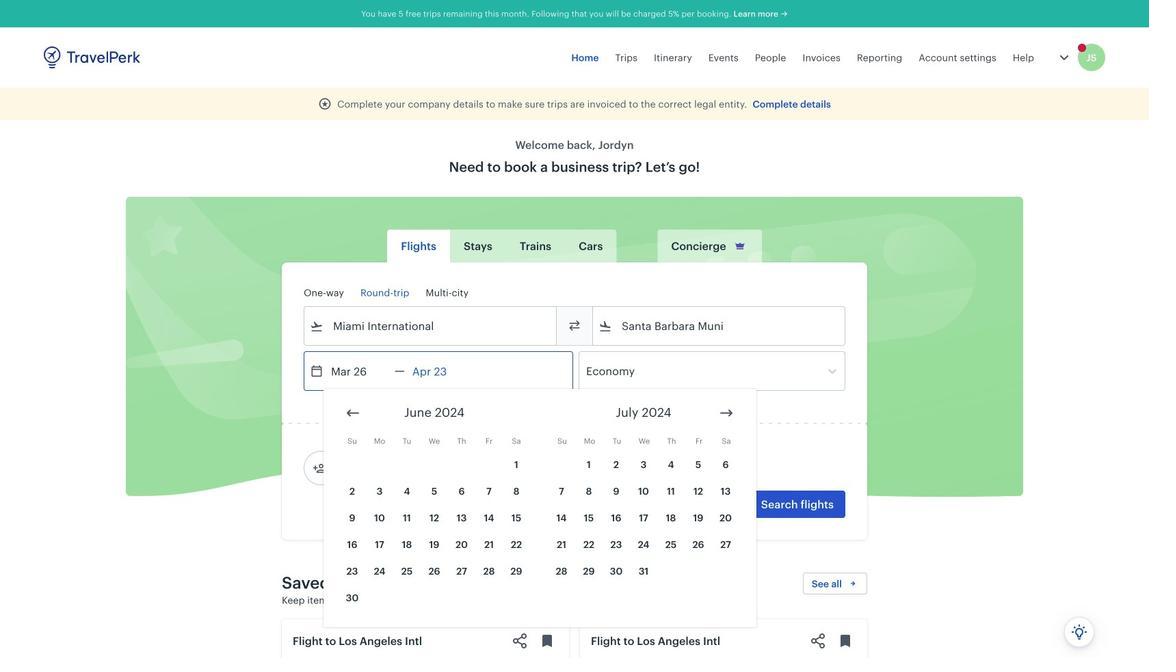 Task type: describe. For each thing, give the bounding box(es) containing it.
move backward to switch to the previous month. image
[[345, 405, 361, 422]]

From search field
[[323, 315, 538, 337]]

Return text field
[[405, 352, 476, 391]]



Task type: locate. For each thing, give the bounding box(es) containing it.
To search field
[[612, 315, 827, 337]]

Add first traveler search field
[[326, 458, 468, 479]]

move forward to switch to the next month. image
[[718, 405, 735, 422]]

calendar application
[[323, 389, 1149, 628]]

Depart text field
[[323, 352, 395, 391]]



Task type: vqa. For each thing, say whether or not it's contained in the screenshot.
the Depart "text field"
yes



